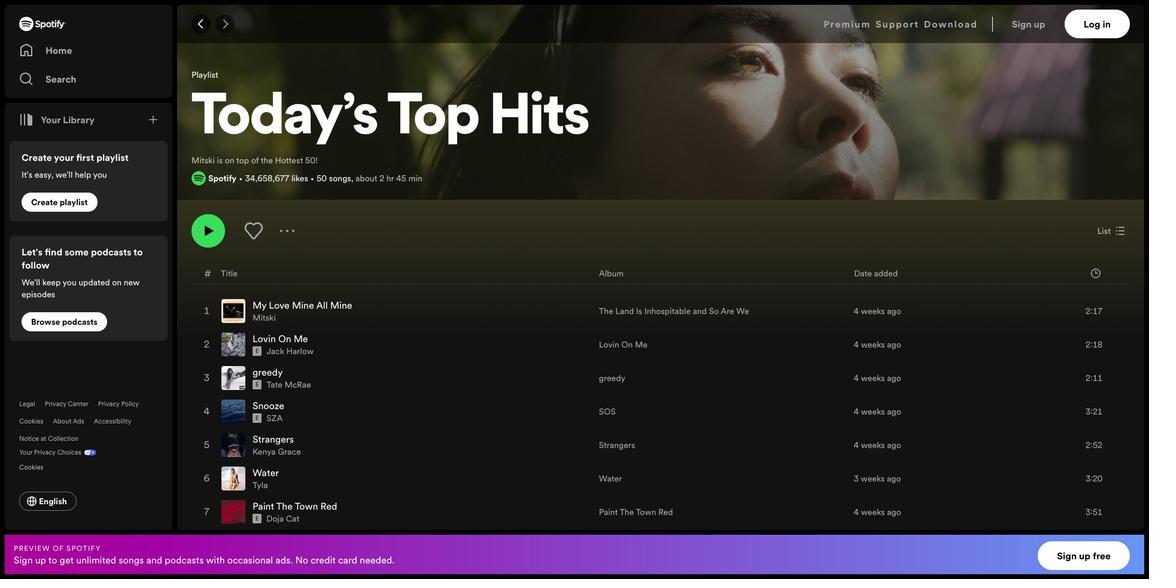 Task type: locate. For each thing, give the bounding box(es) containing it.
weeks for strangers
[[861, 440, 885, 452]]

snooze cell
[[222, 396, 590, 428]]

2:17 cell
[[1048, 295, 1120, 328]]

water link
[[253, 467, 279, 480], [599, 473, 622, 485]]

2 e from the top
[[256, 382, 259, 389]]

you
[[93, 169, 107, 181], [63, 277, 76, 289]]

create up the easy,
[[22, 151, 52, 164]]

ago for lovin on me
[[887, 339, 902, 351]]

strangers inside the strangers kenya grace
[[253, 433, 294, 446]]

mitski up lovin on me e
[[253, 312, 276, 324]]

0 vertical spatial your
[[41, 113, 61, 126]]

you right help
[[93, 169, 107, 181]]

water link up paint the town red
[[599, 473, 622, 485]]

0 horizontal spatial on
[[278, 332, 291, 346]]

e left tate on the left of page
[[256, 382, 259, 389]]

0 horizontal spatial red
[[321, 500, 337, 513]]

spotify image
[[19, 17, 66, 31]]

me down is
[[635, 339, 648, 351]]

playlist right the first
[[96, 151, 129, 164]]

explicit element down snooze link
[[253, 414, 262, 423]]

1 vertical spatial create
[[31, 196, 58, 208]]

0 horizontal spatial sign
[[14, 554, 33, 567]]

browse podcasts link
[[22, 313, 107, 332]]

water up paint the town red
[[599, 473, 622, 485]]

0 horizontal spatial songs
[[119, 554, 144, 567]]

0 vertical spatial create
[[22, 151, 52, 164]]

1 vertical spatial of
[[53, 543, 64, 554]]

2 horizontal spatial the
[[620, 507, 634, 519]]

red
[[321, 500, 337, 513], [659, 507, 673, 519]]

1 vertical spatial playlist
[[60, 196, 88, 208]]

create inside button
[[31, 196, 58, 208]]

on right is
[[225, 155, 234, 167]]

weeks for greedy
[[861, 373, 885, 384]]

greedy up "sos"
[[599, 373, 626, 384]]

create down the easy,
[[31, 196, 58, 208]]

songs right unlimited
[[119, 554, 144, 567]]

greedy link up "sos"
[[599, 373, 626, 384]]

you right keep
[[63, 277, 76, 289]]

0 horizontal spatial paint
[[253, 500, 274, 513]]

on
[[278, 332, 291, 346], [622, 339, 633, 351]]

spotify down is
[[208, 173, 237, 185]]

some
[[65, 245, 89, 259]]

4 for greedy
[[854, 373, 859, 384]]

me for lovin on me
[[635, 339, 648, 351]]

0 horizontal spatial on
[[112, 277, 122, 289]]

and inside preview of spotify sign up to get unlimited songs and podcasts with occasional ads. no credit card needed.
[[146, 554, 162, 567]]

town for paint the town red e
[[295, 500, 318, 513]]

the inside paint the town red e
[[276, 500, 293, 513]]

0 vertical spatial you
[[93, 169, 107, 181]]

0 horizontal spatial the
[[276, 500, 293, 513]]

today's top hits
[[192, 90, 590, 148]]

cookies down your privacy choices
[[19, 463, 43, 472]]

water inside cell
[[253, 467, 279, 480]]

create for playlist
[[31, 196, 58, 208]]

log in
[[1084, 17, 1111, 31]]

1 horizontal spatial water
[[599, 473, 622, 485]]

e left jack
[[256, 348, 259, 355]]

town
[[295, 500, 318, 513], [636, 507, 657, 519]]

lovin inside lovin on me e
[[253, 332, 276, 346]]

collection
[[48, 435, 79, 444]]

2 horizontal spatial sign
[[1057, 550, 1077, 563]]

3 explicit element from the top
[[253, 414, 262, 423]]

1 horizontal spatial strangers
[[599, 440, 635, 452]]

duration image
[[1091, 269, 1101, 278]]

strangers down "sos"
[[599, 440, 635, 452]]

lovin down mitski link on the bottom
[[253, 332, 276, 346]]

0 horizontal spatial your
[[19, 448, 32, 457]]

lovin down land
[[599, 339, 620, 351]]

0 horizontal spatial strangers link
[[253, 433, 294, 446]]

2 mine from the left
[[330, 299, 352, 312]]

greedy link down jack
[[253, 366, 283, 379]]

1 horizontal spatial paint the town red link
[[599, 507, 673, 519]]

up left "free"
[[1080, 550, 1091, 563]]

on
[[225, 155, 234, 167], [112, 277, 122, 289]]

choices
[[57, 448, 81, 457]]

doja cat
[[267, 513, 300, 525]]

3 weeks ago
[[854, 473, 901, 485]]

1 vertical spatial your
[[19, 448, 32, 457]]

1 vertical spatial on
[[112, 277, 122, 289]]

explicit element left tate on the left of page
[[253, 380, 262, 390]]

explicit element inside 'snooze' cell
[[253, 414, 262, 423]]

spotify
[[208, 173, 237, 185], [67, 543, 101, 554]]

1 explicit element from the top
[[253, 347, 262, 356]]

your for your privacy choices
[[19, 448, 32, 457]]

cookies up "notice"
[[19, 417, 43, 426]]

strangers for strangers kenya grace
[[253, 433, 294, 446]]

paint the town red link inside cell
[[253, 500, 337, 513]]

on for lovin on me e
[[278, 332, 291, 346]]

0 horizontal spatial playlist
[[60, 196, 88, 208]]

1 horizontal spatial up
[[1034, 17, 1046, 31]]

1 horizontal spatial the
[[599, 305, 614, 317]]

kenya
[[253, 446, 276, 458]]

notice at collection link
[[19, 435, 79, 444]]

the
[[599, 305, 614, 317], [276, 500, 293, 513], [620, 507, 634, 519]]

of
[[251, 155, 259, 167], [53, 543, 64, 554]]

preview
[[14, 543, 50, 554]]

podcasts left with
[[165, 554, 204, 567]]

0 vertical spatial mitski
[[192, 155, 215, 167]]

on inside lovin on me e
[[278, 332, 291, 346]]

album
[[599, 267, 624, 279]]

songs right 50
[[329, 173, 351, 185]]

town inside paint the town red e
[[295, 500, 318, 513]]

to inside preview of spotify sign up to get unlimited songs and podcasts with occasional ads. no credit card needed.
[[48, 554, 57, 567]]

1 horizontal spatial and
[[693, 305, 707, 317]]

explicit element left doja
[[253, 514, 262, 524]]

your down "notice"
[[19, 448, 32, 457]]

1 horizontal spatial red
[[659, 507, 673, 519]]

0 vertical spatial podcasts
[[91, 245, 131, 259]]

tate mcrae link
[[267, 379, 311, 391]]

2 4 from the top
[[854, 339, 859, 351]]

strangers link down "sos"
[[599, 440, 635, 452]]

6 4 from the top
[[854, 507, 859, 519]]

water link down kenya
[[253, 467, 279, 480]]

1 horizontal spatial paint
[[599, 507, 618, 519]]

0 horizontal spatial of
[[53, 543, 64, 554]]

your library button
[[14, 108, 99, 132]]

0 horizontal spatial water
[[253, 467, 279, 480]]

we
[[737, 305, 749, 317]]

are
[[721, 305, 735, 317]]

1 vertical spatial and
[[146, 554, 162, 567]]

4 weeks ago
[[854, 305, 902, 317], [854, 339, 902, 351], [854, 373, 902, 384], [854, 406, 902, 418], [854, 440, 902, 452], [854, 507, 902, 519]]

podcasts
[[91, 245, 131, 259], [62, 316, 98, 328], [165, 554, 204, 567]]

1 horizontal spatial songs
[[329, 173, 351, 185]]

1 horizontal spatial your
[[41, 113, 61, 126]]

0 vertical spatial to
[[134, 245, 143, 259]]

strangers kenya grace
[[253, 433, 301, 458]]

spotify right preview
[[67, 543, 101, 554]]

browse
[[31, 316, 60, 328]]

1 horizontal spatial mitski
[[253, 312, 276, 324]]

me inside lovin on me e
[[294, 332, 308, 346]]

paint the town red cell
[[222, 496, 590, 529]]

1 vertical spatial spotify
[[67, 543, 101, 554]]

cell
[[202, 530, 212, 562], [222, 530, 590, 562], [599, 530, 845, 562], [854, 530, 1038, 562], [1048, 530, 1120, 562]]

3 e from the top
[[256, 415, 259, 422]]

4
[[854, 305, 859, 317], [854, 339, 859, 351], [854, 373, 859, 384], [854, 406, 859, 418], [854, 440, 859, 452], [854, 507, 859, 519]]

3 weeks from the top
[[861, 373, 885, 384]]

at
[[41, 435, 46, 444]]

5 weeks from the top
[[861, 440, 885, 452]]

e down snooze link
[[256, 415, 259, 422]]

mine left all at the bottom left of the page
[[292, 299, 314, 312]]

and right unlimited
[[146, 554, 162, 567]]

water for water tyla
[[253, 467, 279, 480]]

sign inside sign up free button
[[1057, 550, 1077, 563]]

red inside paint the town red e
[[321, 500, 337, 513]]

greedy down jack
[[253, 366, 283, 379]]

weeks for my love mine all mine
[[861, 305, 885, 317]]

you inside let's find some podcasts to follow we'll keep you updated on new episodes
[[63, 277, 76, 289]]

greedy inside greedy cell
[[253, 366, 283, 379]]

privacy for privacy policy
[[98, 400, 120, 409]]

explicit element
[[253, 347, 262, 356], [253, 380, 262, 390], [253, 414, 262, 423], [253, 514, 262, 524]]

we'll
[[22, 277, 40, 289]]

1 vertical spatial mitski
[[253, 312, 276, 324]]

ads
[[73, 417, 84, 426]]

mine right all at the bottom left of the page
[[330, 299, 352, 312]]

1 horizontal spatial mine
[[330, 299, 352, 312]]

to left get
[[48, 554, 57, 567]]

1 horizontal spatial on
[[622, 339, 633, 351]]

1 horizontal spatial playlist
[[96, 151, 129, 164]]

e left doja
[[256, 516, 259, 523]]

1 vertical spatial to
[[48, 554, 57, 567]]

3:20
[[1086, 473, 1103, 485]]

podcasts right browse
[[62, 316, 98, 328]]

playlist down help
[[60, 196, 88, 208]]

1 horizontal spatial greedy
[[599, 373, 626, 384]]

sign for sign up
[[1012, 17, 1032, 31]]

top bar and user menu element
[[177, 5, 1145, 43]]

doja
[[267, 513, 284, 525]]

1 horizontal spatial to
[[134, 245, 143, 259]]

get
[[60, 554, 74, 567]]

english
[[39, 496, 67, 508]]

1 vertical spatial you
[[63, 277, 76, 289]]

ago for my love mine all mine
[[887, 305, 902, 317]]

4 cell from the left
[[854, 530, 1038, 562]]

you inside create your first playlist it's easy, we'll help you
[[93, 169, 107, 181]]

4 weeks from the top
[[861, 406, 885, 418]]

premium button
[[824, 10, 871, 38]]

4 for paint
[[854, 507, 859, 519]]

1 vertical spatial songs
[[119, 554, 144, 567]]

cookies for second cookies link from the bottom of the main element
[[19, 417, 43, 426]]

4 weeks ago for paint
[[854, 507, 902, 519]]

0 vertical spatial on
[[225, 155, 234, 167]]

of right preview
[[53, 543, 64, 554]]

1 weeks from the top
[[861, 305, 885, 317]]

playlist
[[96, 151, 129, 164], [60, 196, 88, 208]]

strangers cell
[[222, 429, 590, 462]]

create inside create your first playlist it's easy, we'll help you
[[22, 151, 52, 164]]

0 horizontal spatial lovin
[[253, 332, 276, 346]]

easy,
[[35, 169, 54, 181]]

1 vertical spatial cookies
[[19, 463, 43, 472]]

me down 'my love mine all mine mitski'
[[294, 332, 308, 346]]

explicit element for snooze
[[253, 414, 262, 423]]

2 weeks from the top
[[861, 339, 885, 351]]

0 horizontal spatial strangers
[[253, 433, 294, 446]]

mitski link
[[253, 312, 276, 324]]

1 cookies from the top
[[19, 417, 43, 426]]

0 vertical spatial playlist
[[96, 151, 129, 164]]

1 horizontal spatial sign
[[1012, 17, 1032, 31]]

4 4 from the top
[[854, 406, 859, 418]]

0 horizontal spatial you
[[63, 277, 76, 289]]

to inside let's find some podcasts to follow we'll keep you updated on new episodes
[[134, 245, 143, 259]]

me
[[294, 332, 308, 346], [635, 339, 648, 351]]

1 cell from the left
[[202, 530, 212, 562]]

cookies for 1st cookies link from the bottom
[[19, 463, 43, 472]]

mitski left is
[[192, 155, 215, 167]]

0 vertical spatial songs
[[329, 173, 351, 185]]

lovin on me cell
[[222, 329, 590, 361]]

of inside preview of spotify sign up to get unlimited songs and podcasts with occasional ads. no credit card needed.
[[53, 543, 64, 554]]

0 vertical spatial cookies
[[19, 417, 43, 426]]

34,658,677
[[245, 173, 289, 185]]

0 vertical spatial of
[[251, 155, 259, 167]]

in
[[1103, 17, 1111, 31]]

0 horizontal spatial me
[[294, 332, 308, 346]]

privacy up about
[[45, 400, 66, 409]]

0 horizontal spatial greedy
[[253, 366, 283, 379]]

up for sign up free
[[1080, 550, 1091, 563]]

ago for greedy
[[887, 373, 902, 384]]

to up new
[[134, 245, 143, 259]]

water cell
[[222, 463, 590, 495]]

town for paint the town red
[[636, 507, 657, 519]]

on left new
[[112, 277, 122, 289]]

1 e from the top
[[256, 348, 259, 355]]

0 horizontal spatial mine
[[292, 299, 314, 312]]

and inside today's top hits grid
[[693, 305, 707, 317]]

e inside snooze e
[[256, 415, 259, 422]]

0 horizontal spatial greedy link
[[253, 366, 283, 379]]

free
[[1093, 550, 1111, 563]]

2 explicit element from the top
[[253, 380, 262, 390]]

1 horizontal spatial of
[[251, 155, 259, 167]]

1 cookies link from the top
[[19, 417, 43, 426]]

4 e from the top
[[256, 516, 259, 523]]

5 4 weeks ago from the top
[[854, 440, 902, 452]]

browse podcasts
[[31, 316, 98, 328]]

and left the so
[[693, 305, 707, 317]]

lovin on me link inside cell
[[253, 332, 308, 346]]

1 horizontal spatial me
[[635, 339, 648, 351]]

search
[[46, 72, 76, 86]]

1 horizontal spatial spotify
[[208, 173, 237, 185]]

of left the
[[251, 155, 259, 167]]

cookies link up "notice"
[[19, 417, 43, 426]]

paint for paint the town red e
[[253, 500, 274, 513]]

e
[[256, 348, 259, 355], [256, 382, 259, 389], [256, 415, 259, 422], [256, 516, 259, 523]]

the for paint the town red
[[620, 507, 634, 519]]

strangers link
[[253, 433, 294, 446], [599, 440, 635, 452]]

explicit element inside the lovin on me cell
[[253, 347, 262, 356]]

lovin
[[253, 332, 276, 346], [599, 339, 620, 351]]

0 horizontal spatial up
[[35, 554, 46, 567]]

7 weeks from the top
[[861, 507, 885, 519]]

water down kenya
[[253, 467, 279, 480]]

up inside top bar and user menu element
[[1034, 17, 1046, 31]]

1 horizontal spatial lovin
[[599, 339, 620, 351]]

3 4 from the top
[[854, 373, 859, 384]]

sign inside button
[[1012, 17, 1032, 31]]

you for some
[[63, 277, 76, 289]]

0 horizontal spatial spotify
[[67, 543, 101, 554]]

2 horizontal spatial up
[[1080, 550, 1091, 563]]

up left log
[[1034, 17, 1046, 31]]

explicit element for lovin on me
[[253, 347, 262, 356]]

3 4 weeks ago from the top
[[854, 373, 902, 384]]

water tyla
[[253, 467, 279, 492]]

0 horizontal spatial to
[[48, 554, 57, 567]]

jack harlow link
[[267, 346, 314, 358]]

2 cookies link from the top
[[19, 460, 53, 473]]

2
[[380, 173, 385, 185]]

up left get
[[35, 554, 46, 567]]

6 4 weeks ago from the top
[[854, 507, 902, 519]]

e inside lovin on me e
[[256, 348, 259, 355]]

2 vertical spatial podcasts
[[165, 554, 204, 567]]

2 4 weeks ago from the top
[[854, 339, 902, 351]]

4 explicit element from the top
[[253, 514, 262, 524]]

podcasts inside let's find some podcasts to follow we'll keep you updated on new episodes
[[91, 245, 131, 259]]

ads.
[[276, 554, 293, 567]]

0 horizontal spatial and
[[146, 554, 162, 567]]

date added
[[854, 267, 898, 279]]

0 horizontal spatial lovin on me link
[[253, 332, 308, 346]]

1 horizontal spatial town
[[636, 507, 657, 519]]

podcasts right some
[[91, 245, 131, 259]]

explicit element left jack
[[253, 347, 262, 356]]

weeks for lovin on me
[[861, 339, 885, 351]]

is
[[217, 155, 223, 167]]

4 4 weeks ago from the top
[[854, 406, 902, 418]]

0 horizontal spatial water link
[[253, 467, 279, 480]]

0 horizontal spatial paint the town red link
[[253, 500, 337, 513]]

explicit element inside greedy cell
[[253, 380, 262, 390]]

updated
[[79, 277, 110, 289]]

2 cookies from the top
[[19, 463, 43, 472]]

1 horizontal spatial you
[[93, 169, 107, 181]]

paint inside paint the town red e
[[253, 500, 274, 513]]

new
[[124, 277, 140, 289]]

0 vertical spatial cookies link
[[19, 417, 43, 426]]

privacy up accessibility
[[98, 400, 120, 409]]

follow
[[22, 259, 50, 272]]

no
[[295, 554, 308, 567]]

cookies link
[[19, 417, 43, 426], [19, 460, 53, 473]]

jack
[[267, 346, 284, 358]]

accessibility link
[[94, 417, 131, 426]]

strangers down the sza link
[[253, 433, 294, 446]]

your left library
[[41, 113, 61, 126]]

cookies link down your privacy choices
[[19, 460, 53, 473]]

your inside 'button'
[[41, 113, 61, 126]]

greedy
[[253, 366, 283, 379], [599, 373, 626, 384]]

0 vertical spatial and
[[693, 305, 707, 317]]

sign up free
[[1057, 550, 1111, 563]]

0 horizontal spatial town
[[295, 500, 318, 513]]

lovin for lovin on me e
[[253, 332, 276, 346]]

download button
[[924, 10, 978, 38]]

needed.
[[360, 554, 395, 567]]

top
[[236, 155, 249, 167]]

about
[[356, 173, 377, 185]]

strangers link down the sza link
[[253, 433, 294, 446]]

center
[[68, 400, 88, 409]]

6 weeks from the top
[[861, 473, 885, 485]]

explicit element inside paint the town red cell
[[253, 514, 262, 524]]

1 vertical spatial cookies link
[[19, 460, 53, 473]]



Task type: vqa. For each thing, say whether or not it's contained in the screenshot.
Close icon
no



Task type: describe. For each thing, give the bounding box(es) containing it.
create playlist
[[31, 196, 88, 208]]

my
[[253, 299, 267, 312]]

spotify link
[[208, 173, 237, 185]]

red for paint the town red
[[659, 507, 673, 519]]

explicit element for greedy
[[253, 380, 262, 390]]

spotify inside preview of spotify sign up to get unlimited songs and podcasts with occasional ads. no credit card needed.
[[67, 543, 101, 554]]

title
[[221, 267, 238, 279]]

privacy policy
[[98, 400, 139, 409]]

grace
[[278, 446, 301, 458]]

privacy policy link
[[98, 400, 139, 409]]

my love mine all mine cell
[[222, 295, 590, 328]]

paint the town red e
[[253, 500, 337, 523]]

snooze
[[253, 399, 284, 413]]

privacy down 'at'
[[34, 448, 56, 457]]

hr
[[387, 173, 394, 185]]

let's find some podcasts to follow we'll keep you updated on new episodes
[[22, 245, 143, 301]]

privacy center
[[45, 400, 88, 409]]

occasional
[[227, 554, 273, 567]]

support button
[[876, 10, 919, 38]]

4 weeks ago for snooze
[[854, 406, 902, 418]]

songs inside preview of spotify sign up to get unlimited songs and podcasts with occasional ads. no credit card needed.
[[119, 554, 144, 567]]

4 for lovin
[[854, 339, 859, 351]]

strangers for strangers
[[599, 440, 635, 452]]

0 vertical spatial spotify
[[208, 173, 237, 185]]

your for your library
[[41, 113, 61, 126]]

your
[[54, 151, 74, 164]]

50!
[[305, 155, 318, 167]]

greedy for greedy e
[[253, 366, 283, 379]]

we'll
[[55, 169, 73, 181]]

download
[[924, 17, 978, 31]]

sign inside preview of spotify sign up to get unlimited songs and podcasts with occasional ads. no credit card needed.
[[14, 554, 33, 567]]

# column header
[[204, 263, 211, 284]]

sign for sign up free
[[1057, 550, 1077, 563]]

playlist inside button
[[60, 196, 88, 208]]

date
[[854, 267, 872, 279]]

podcasts inside preview of spotify sign up to get unlimited songs and podcasts with occasional ads. no credit card needed.
[[165, 554, 204, 567]]

1 mine from the left
[[292, 299, 314, 312]]

my love mine all mine mitski
[[253, 299, 352, 324]]

california consumer privacy act (ccpa) opt-out icon image
[[81, 448, 96, 460]]

kenya grace link
[[253, 446, 301, 458]]

ago for snooze
[[887, 406, 902, 418]]

1 horizontal spatial on
[[225, 155, 234, 167]]

land
[[616, 305, 634, 317]]

library
[[63, 113, 95, 126]]

1 vertical spatial podcasts
[[62, 316, 98, 328]]

premium
[[824, 17, 871, 31]]

strangers link inside cell
[[253, 433, 294, 446]]

ago for paint the town red
[[887, 507, 902, 519]]

the for paint the town red e
[[276, 500, 293, 513]]

accessibility
[[94, 417, 131, 426]]

lovin on me e
[[253, 332, 308, 355]]

your privacy choices button
[[19, 448, 81, 457]]

home link
[[19, 38, 158, 62]]

50 songs , about 2 hr 45 min
[[317, 173, 422, 185]]

search link
[[19, 67, 158, 91]]

weeks for paint the town red
[[861, 507, 885, 519]]

sza link
[[267, 413, 283, 425]]

# row
[[192, 263, 1130, 285]]

1 horizontal spatial water link
[[599, 473, 622, 485]]

let's
[[22, 245, 43, 259]]

1 4 from the top
[[854, 305, 859, 317]]

2 cell from the left
[[222, 530, 590, 562]]

added
[[874, 267, 898, 279]]

preview of spotify sign up to get unlimited songs and podcasts with occasional ads. no credit card needed.
[[14, 543, 395, 567]]

sign up free button
[[1038, 542, 1130, 571]]

paint for paint the town red
[[599, 507, 618, 519]]

min
[[409, 173, 422, 185]]

jack harlow
[[267, 346, 314, 358]]

2:52
[[1086, 440, 1103, 452]]

about ads
[[53, 417, 84, 426]]

1 horizontal spatial lovin on me link
[[599, 339, 648, 351]]

lovin on me
[[599, 339, 648, 351]]

mitski is on top of the hottest 50!
[[192, 155, 318, 167]]

today's top hits grid
[[178, 262, 1144, 580]]

playlist
[[192, 69, 218, 81]]

your privacy choices
[[19, 448, 81, 457]]

sign up
[[1012, 17, 1046, 31]]

main element
[[5, 5, 172, 530]]

water link inside cell
[[253, 467, 279, 480]]

1 horizontal spatial strangers link
[[599, 440, 635, 452]]

2:11
[[1086, 373, 1103, 384]]

up inside preview of spotify sign up to get unlimited songs and podcasts with occasional ads. no credit card needed.
[[35, 554, 46, 567]]

e inside paint the town red e
[[256, 516, 259, 523]]

go forward image
[[220, 19, 230, 29]]

water for water
[[599, 473, 622, 485]]

log
[[1084, 17, 1101, 31]]

create for your
[[22, 151, 52, 164]]

greedy link inside cell
[[253, 366, 283, 379]]

about
[[53, 417, 71, 426]]

go back image
[[196, 19, 206, 29]]

sza
[[267, 413, 283, 425]]

legal
[[19, 400, 35, 409]]

today's
[[192, 90, 378, 148]]

List button
[[1093, 222, 1130, 241]]

tate mcrae
[[267, 379, 311, 391]]

explicit element for paint the town red
[[253, 514, 262, 524]]

notice
[[19, 435, 39, 444]]

playlist inside create your first playlist it's easy, we'll help you
[[96, 151, 129, 164]]

weeks for water
[[861, 473, 885, 485]]

ago for strangers
[[887, 440, 902, 452]]

episodes
[[22, 289, 55, 301]]

inhospitable
[[645, 305, 691, 317]]

4 for snooze
[[854, 406, 859, 418]]

so
[[709, 305, 719, 317]]

premium support download
[[824, 17, 978, 31]]

keep
[[42, 277, 61, 289]]

snooze link
[[253, 399, 284, 413]]

support
[[876, 17, 919, 31]]

1 4 weeks ago from the top
[[854, 305, 902, 317]]

snooze e
[[253, 399, 284, 422]]

mitski inside 'my love mine all mine mitski'
[[253, 312, 276, 324]]

tyla
[[253, 480, 268, 492]]

credit
[[311, 554, 336, 567]]

spotify image
[[192, 171, 206, 186]]

3 cell from the left
[[599, 530, 845, 562]]

love
[[269, 299, 290, 312]]

hottest
[[275, 155, 303, 167]]

greedy for greedy
[[599, 373, 626, 384]]

sos
[[599, 406, 616, 418]]

5 4 from the top
[[854, 440, 859, 452]]

lovin for lovin on me
[[599, 339, 620, 351]]

0 horizontal spatial mitski
[[192, 155, 215, 167]]

list
[[1098, 225, 1111, 237]]

on inside let's find some podcasts to follow we'll keep you updated on new episodes
[[112, 277, 122, 289]]

2:17
[[1086, 305, 1103, 317]]

legal link
[[19, 400, 35, 409]]

create your first playlist it's easy, we'll help you
[[22, 151, 129, 181]]

2:18
[[1086, 339, 1103, 351]]

greedy cell
[[222, 362, 590, 395]]

english button
[[19, 492, 77, 511]]

privacy for privacy center
[[45, 400, 66, 409]]

#
[[204, 267, 211, 280]]

all
[[316, 299, 328, 312]]

on for lovin on me
[[622, 339, 633, 351]]

up for sign up
[[1034, 17, 1046, 31]]

e inside greedy e
[[256, 382, 259, 389]]

ago for water
[[887, 473, 901, 485]]

red for paint the town red e
[[321, 500, 337, 513]]

3:21
[[1086, 406, 1103, 418]]

policy
[[121, 400, 139, 409]]

me for lovin on me e
[[294, 332, 308, 346]]

unlimited
[[76, 554, 116, 567]]

you for first
[[93, 169, 107, 181]]

5 cell from the left
[[1048, 530, 1120, 562]]

weeks for snooze
[[861, 406, 885, 418]]

harlow
[[287, 346, 314, 358]]

4 weeks ago for greedy
[[854, 373, 902, 384]]

1 horizontal spatial greedy link
[[599, 373, 626, 384]]

4 weeks ago for lovin
[[854, 339, 902, 351]]

cat
[[286, 513, 300, 525]]

duration element
[[1091, 269, 1101, 278]]

with
[[206, 554, 225, 567]]

mcrae
[[285, 379, 311, 391]]



